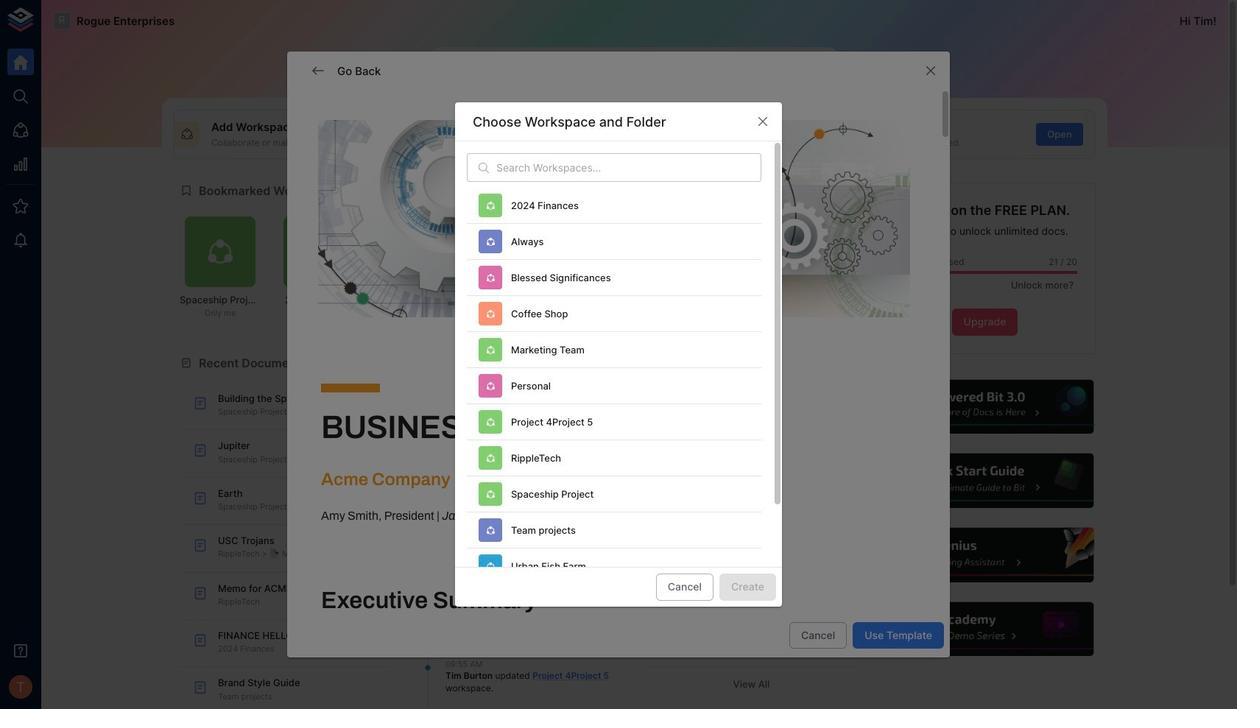 Task type: locate. For each thing, give the bounding box(es) containing it.
dialog
[[287, 52, 950, 709], [455, 103, 782, 627]]

help image
[[874, 378, 1096, 436], [874, 452, 1096, 510], [874, 526, 1096, 585], [874, 600, 1096, 659]]

2 help image from the top
[[874, 452, 1096, 510]]

4 help image from the top
[[874, 600, 1096, 659]]

3 help image from the top
[[874, 526, 1096, 585]]



Task type: vqa. For each thing, say whether or not it's contained in the screenshot.
04:11 PM Tim Burton added Noah Lott to Marketing Team workspace . PM
no



Task type: describe. For each thing, give the bounding box(es) containing it.
1 help image from the top
[[874, 378, 1096, 436]]

Search Workspaces... text field
[[496, 153, 762, 182]]



